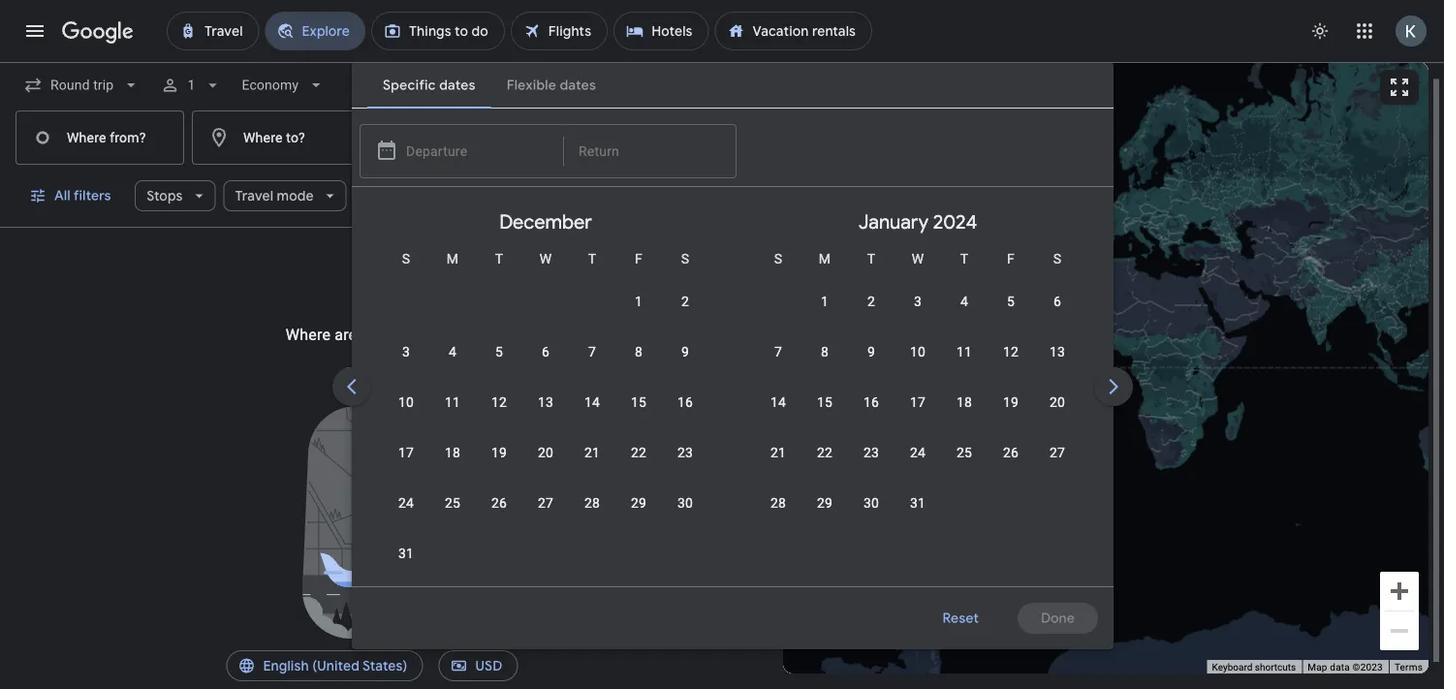 Task type: vqa. For each thing, say whether or not it's contained in the screenshot.


Task type: locate. For each thing, give the bounding box(es) containing it.
0 vertical spatial 24
[[910, 444, 926, 460]]

all
[[54, 187, 71, 205]]

2 22 from the left
[[817, 444, 833, 460]]

14 for 'sun, jan 14' element at the bottom right
[[771, 394, 786, 410]]

w inside december 'row group'
[[540, 251, 552, 267]]

0 vertical spatial from?
[[110, 129, 146, 145]]

20 inside row group
[[1050, 394, 1065, 410]]

31 button
[[895, 480, 941, 526], [383, 530, 429, 577]]

1 21 from the left
[[584, 444, 600, 460]]

row containing 7
[[755, 327, 1081, 377]]

7
[[588, 344, 596, 360], [774, 344, 782, 360]]

29 button left the sat, dec 30 element
[[616, 480, 662, 526]]

1 horizontal spatial where
[[286, 325, 331, 344]]

2024
[[933, 209, 977, 234]]

all filters
[[54, 187, 111, 205]]

1 16 from the left
[[677, 394, 693, 410]]

30 for tue, jan 30 element
[[864, 495, 879, 511]]

22 inside the january 2024 row group
[[817, 444, 833, 460]]

25 inside the january 2024 row group
[[957, 444, 972, 460]]

12 button left sat, jan 13 element on the right of page
[[988, 329, 1034, 375]]

6 button
[[1034, 278, 1081, 325], [522, 329, 569, 375]]

1 horizontal spatial 18 button
[[941, 379, 988, 426]]

thu, jan 18 element
[[957, 393, 972, 412]]

20 button left thu, dec 21 element
[[522, 429, 569, 476]]

9 button right fri, dec 8 element
[[662, 329, 709, 375]]

mon, dec 18 element
[[445, 443, 460, 462]]

row containing 21
[[755, 427, 1081, 478]]

december row group
[[360, 195, 732, 579]]

7 left mon, jan 8 element
[[774, 344, 782, 360]]

24 right the 'tue, jan 23' 'element'
[[910, 444, 926, 460]]

s up sat, dec 2 element
[[681, 251, 689, 267]]

3 for wed, jan 3 element in the top right of the page
[[914, 293, 922, 309]]

1 28 button from the left
[[569, 480, 616, 526]]

2 m from the left
[[819, 251, 831, 267]]

4 inside the january 2024 row group
[[961, 293, 968, 309]]

10 button left mon, dec 11 element
[[383, 379, 429, 426]]

13 inside the january 2024 row group
[[1050, 344, 1065, 360]]

2 inside the january 2024 row group
[[867, 293, 875, 309]]

15 for fri, dec 15 element on the bottom left of the page
[[631, 394, 647, 410]]

3 inside the january 2024 row group
[[914, 293, 922, 309]]

change appearance image
[[1297, 8, 1343, 54]]

3 button
[[895, 278, 941, 325], [383, 329, 429, 375]]

1 8 from the left
[[635, 344, 643, 360]]

17 left thu, jan 18 element
[[910, 394, 926, 410]]

16 inside december 'row group'
[[677, 394, 693, 410]]

grid containing december
[[360, 195, 1444, 598]]

31 down sun, dec 24 element
[[398, 545, 414, 561]]

13 button right tue, dec 12 element
[[522, 379, 569, 426]]

0 horizontal spatial m
[[447, 251, 459, 267]]

11 for mon, dec 11 element
[[445, 394, 460, 410]]

2 button for december
[[662, 278, 709, 325]]

1 2 button from the left
[[662, 278, 709, 325]]

row
[[616, 268, 709, 327], [802, 268, 1081, 327], [383, 327, 709, 377], [755, 327, 1081, 377], [383, 377, 709, 427], [755, 377, 1081, 427], [383, 427, 709, 478], [755, 427, 1081, 478], [383, 478, 709, 528], [755, 478, 941, 528]]

1 16 button from the left
[[662, 379, 709, 426]]

wed, jan 17 element
[[910, 393, 926, 412]]

2 15 button from the left
[[802, 379, 848, 426]]

0 horizontal spatial f
[[635, 251, 643, 267]]

sat, dec 2 element
[[681, 292, 689, 311]]

0 horizontal spatial 4 button
[[429, 329, 476, 375]]

filters
[[74, 187, 111, 205]]

22 button right thu, dec 21 element
[[616, 429, 662, 476]]

17 button inside december 'row group'
[[383, 429, 429, 476]]

23 right mon, jan 22 element
[[864, 444, 879, 460]]

27 inside december 'row group'
[[538, 495, 554, 511]]

w
[[540, 251, 552, 267], [912, 251, 924, 267]]

1 9 button from the left
[[662, 329, 709, 375]]

2 9 button from the left
[[848, 329, 895, 375]]

6 right tue, dec 5 element on the left
[[542, 344, 550, 360]]

where inside filters form
[[67, 129, 106, 145]]

0 horizontal spatial 8 button
[[616, 329, 662, 375]]

1 horizontal spatial 2 button
[[848, 278, 895, 325]]

17 button
[[895, 379, 941, 426], [383, 429, 429, 476]]

18 button right wed, jan 17 element
[[941, 379, 988, 426]]

m inside the january 2024 row group
[[819, 251, 831, 267]]

10 left thu, jan 11 element
[[910, 344, 926, 360]]

1 horizontal spatial 26 button
[[988, 429, 1034, 476]]

2 21 button from the left
[[755, 429, 802, 476]]

14 button left mon, jan 15 element
[[755, 379, 802, 426]]

7 for thu, dec 7 element
[[588, 344, 596, 360]]

1 inside the january 2024 row group
[[821, 293, 829, 309]]

w inside the january 2024 row group
[[912, 251, 924, 267]]

mon, jan 1 element
[[821, 292, 829, 311]]

2 f from the left
[[1007, 251, 1015, 267]]

sat, dec 9 element
[[681, 342, 689, 362]]

21 inside the january 2024 row group
[[771, 444, 786, 460]]

1 23 from the left
[[677, 444, 693, 460]]

5 button
[[988, 278, 1034, 325], [476, 329, 522, 375]]

1 horizontal spatial 31 button
[[895, 480, 941, 526]]

0 horizontal spatial 21
[[584, 444, 600, 460]]

27 button right fri, jan 26 element
[[1034, 429, 1081, 476]]

1 vertical spatial 13 button
[[522, 379, 569, 426]]

1 vertical spatial 11 button
[[429, 379, 476, 426]]

30 button
[[662, 480, 709, 526], [848, 480, 895, 526]]

21 button
[[569, 429, 616, 476], [755, 429, 802, 476]]

28 left "mon, jan 29" element
[[771, 495, 786, 511]]

Return text field
[[563, 111, 712, 164], [579, 125, 721, 177]]

0 horizontal spatial 6
[[542, 344, 550, 360]]

14 left mon, jan 15 element
[[771, 394, 786, 410]]

22 inside december 'row group'
[[631, 444, 647, 460]]

15
[[631, 394, 647, 410], [817, 394, 833, 410]]

22 button
[[616, 429, 662, 476], [802, 429, 848, 476]]

21 left fri, dec 22 element
[[584, 444, 600, 460]]

1 vertical spatial 31 button
[[383, 530, 429, 577]]

27 button
[[1034, 429, 1081, 476], [522, 480, 569, 526]]

1 inside december 'row group'
[[635, 293, 643, 309]]

0 horizontal spatial 27
[[538, 495, 554, 511]]

1 horizontal spatial 8
[[821, 344, 829, 360]]

1 horizontal spatial 14
[[771, 394, 786, 410]]

return text field up airlines popup button at top left
[[563, 111, 712, 164]]

0 horizontal spatial 1
[[187, 77, 195, 93]]

2 28 button from the left
[[755, 480, 802, 526]]

31 right tue, jan 30 element
[[910, 495, 926, 511]]

20 inside december 'row group'
[[538, 444, 554, 460]]

22 for fri, dec 22 element
[[631, 444, 647, 460]]

11 button
[[941, 329, 988, 375], [429, 379, 476, 426]]

9 inside the january 2024 row group
[[867, 344, 875, 360]]

10 for wed, jan 10 element
[[910, 344, 926, 360]]

row up wed, jan 24 element
[[755, 377, 1081, 427]]

16 button
[[662, 379, 709, 426], [848, 379, 895, 426]]

30 inside december 'row group'
[[677, 495, 693, 511]]

1 vertical spatial from?
[[433, 325, 474, 344]]

18 button
[[941, 379, 988, 426], [429, 429, 476, 476]]

19 button right thu, jan 18 element
[[988, 379, 1034, 426]]

23 inside the january 2024 row group
[[864, 444, 879, 460]]

s
[[402, 251, 410, 267], [681, 251, 689, 267], [774, 251, 782, 267], [1053, 251, 1062, 267]]

30 button right "mon, jan 29" element
[[848, 480, 895, 526]]

1 button left tue, jan 2 element
[[802, 278, 848, 325]]

row containing 17
[[383, 427, 709, 478]]

1 button for december
[[616, 278, 662, 325]]

2 7 from the left
[[774, 344, 782, 360]]

5 left sat, jan 6 element
[[1007, 293, 1015, 309]]

0 vertical spatial 24 button
[[895, 429, 941, 476]]

21 button left fri, dec 22 element
[[569, 429, 616, 476]]

5 for tue, dec 5 element on the left
[[495, 344, 503, 360]]

1 f from the left
[[635, 251, 643, 267]]

0 horizontal spatial 7 button
[[569, 329, 616, 375]]

2 button for january 2024
[[848, 278, 895, 325]]

13 inside december 'row group'
[[538, 394, 554, 410]]

mon, dec 11 element
[[445, 393, 460, 412]]

2 right the fri, dec 1 element
[[681, 293, 689, 309]]

6 inside december 'row group'
[[542, 344, 550, 360]]

7 button left mon, jan 8 element
[[755, 329, 802, 375]]

0 vertical spatial 3 button
[[895, 278, 941, 325]]

m
[[447, 251, 459, 267], [819, 251, 831, 267]]

23 for sat, dec 23 element
[[677, 444, 693, 460]]

31 inside december 'row group'
[[398, 545, 414, 561]]

fri, jan 19 element
[[1003, 393, 1019, 412]]

30 right "mon, jan 29" element
[[864, 495, 879, 511]]

1 horizontal spatial 27
[[1050, 444, 1065, 460]]

29 inside the january 2024 row group
[[817, 495, 833, 511]]

sun, jan 28 element
[[771, 493, 786, 513]]

29
[[631, 495, 647, 511], [817, 495, 833, 511]]

13 button
[[1034, 329, 1081, 375], [522, 379, 569, 426]]

4 right flying
[[449, 344, 457, 360]]

english
[[263, 657, 309, 675]]

1 vertical spatial 6
[[542, 344, 550, 360]]

thu, jan 4 element
[[961, 292, 968, 311]]

31 button right tue, jan 30 element
[[895, 480, 941, 526]]

fri, dec 1 element
[[635, 292, 643, 311]]

1 horizontal spatial 28
[[771, 495, 786, 511]]

thu, jan 11 element
[[957, 342, 972, 362]]

2 t from the left
[[588, 251, 596, 267]]

19
[[1003, 394, 1019, 410], [491, 444, 507, 460]]

0 horizontal spatial 9
[[681, 344, 689, 360]]

7 for sun, jan 7 element
[[774, 344, 782, 360]]

1 horizontal spatial 15 button
[[802, 379, 848, 426]]

1 29 from the left
[[631, 495, 647, 511]]

3 t from the left
[[867, 251, 876, 267]]

12 for tue, dec 12 element
[[491, 394, 507, 410]]

1 vertical spatial 3 button
[[383, 329, 429, 375]]

30 right 'fri, dec 29' element
[[677, 495, 693, 511]]

m up mon, jan 1 element
[[819, 251, 831, 267]]

8 button
[[616, 329, 662, 375], [802, 329, 848, 375]]

1 28 from the left
[[584, 495, 600, 511]]

31
[[910, 495, 926, 511], [398, 545, 414, 561]]

6
[[1054, 293, 1061, 309], [542, 344, 550, 360]]

0 horizontal spatial 15 button
[[616, 379, 662, 426]]

14 left fri, dec 15 element on the bottom left of the page
[[584, 394, 600, 410]]

24 button left mon, dec 25 element
[[383, 480, 429, 526]]

thu, dec 28 element
[[584, 493, 600, 513]]

1 horizontal spatial 12 button
[[988, 329, 1034, 375]]

duration button
[[649, 180, 750, 211]]

0 vertical spatial 6 button
[[1034, 278, 1081, 325]]

0 horizontal spatial 16 button
[[662, 379, 709, 426]]

view larger map image
[[1388, 76, 1411, 99]]

8 right thu, dec 7 element
[[635, 344, 643, 360]]

2 16 from the left
[[864, 394, 879, 410]]

price
[[475, 187, 508, 205]]

0 vertical spatial 25 button
[[941, 429, 988, 476]]

1 horizontal spatial 20 button
[[1034, 379, 1081, 426]]

20
[[1050, 394, 1065, 410], [538, 444, 554, 460]]

8 right sun, jan 7 element
[[821, 344, 829, 360]]

5 inside the january 2024 row group
[[1007, 293, 1015, 309]]

19 for fri, jan 19 element
[[1003, 394, 1019, 410]]

13
[[1050, 344, 1065, 360], [538, 394, 554, 410]]

7 button right wed, dec 6 element
[[569, 329, 616, 375]]

18
[[957, 394, 972, 410], [445, 444, 460, 460]]

f up fri, jan 5 'element'
[[1007, 251, 1015, 267]]

2 28 from the left
[[771, 495, 786, 511]]

1 2 from the left
[[681, 293, 689, 309]]

6 button right fri, jan 5 'element'
[[1034, 278, 1081, 325]]

wed, jan 24 element
[[910, 443, 926, 462]]

16 left wed, jan 17 element
[[864, 394, 879, 410]]

row down wed, jan 17 element
[[755, 427, 1081, 478]]

f inside december 'row group'
[[635, 251, 643, 267]]

30 inside the january 2024 row group
[[864, 495, 879, 511]]

17 inside december 'row group'
[[398, 444, 414, 460]]

0 horizontal spatial 22
[[631, 444, 647, 460]]

3 up the started
[[402, 344, 410, 360]]

2 23 from the left
[[864, 444, 879, 460]]

18 inside the january 2024 row group
[[957, 394, 972, 410]]

17 button left mon, dec 18 element
[[383, 429, 429, 476]]

1 s from the left
[[402, 251, 410, 267]]

2 left wed, jan 3 element in the top right of the page
[[867, 293, 875, 309]]

1 horizontal spatial 9
[[867, 344, 875, 360]]

1 22 button from the left
[[616, 429, 662, 476]]

16 inside the january 2024 row group
[[864, 394, 879, 410]]

wed, jan 10 element
[[910, 342, 926, 362]]

10
[[910, 344, 926, 360], [398, 394, 414, 410]]

10 button
[[895, 329, 941, 375], [383, 379, 429, 426]]

row containing 10
[[383, 377, 709, 427]]

0 vertical spatial 20 button
[[1034, 379, 1081, 426]]

2 8 button from the left
[[802, 329, 848, 375]]

23 for the 'tue, jan 23' 'element'
[[864, 444, 879, 460]]

25 button
[[941, 429, 988, 476], [429, 480, 476, 526]]

where are you flying from?
[[286, 325, 474, 344]]

1 1 button from the left
[[616, 278, 662, 325]]

1 15 from the left
[[631, 394, 647, 410]]

s down interests popup button
[[402, 251, 410, 267]]

0 horizontal spatial 12
[[491, 394, 507, 410]]

1 horizontal spatial 17 button
[[895, 379, 941, 426]]

sun, dec 17 element
[[398, 443, 414, 462]]

2 21 from the left
[[771, 444, 786, 460]]

0 horizontal spatial 25 button
[[429, 480, 476, 526]]

11
[[957, 344, 972, 360], [445, 394, 460, 410]]

row up wed, dec 27 element on the bottom left of the page
[[383, 427, 709, 478]]

terms
[[1395, 662, 1423, 673]]

14 button
[[569, 379, 616, 426], [755, 379, 802, 426]]

15 inside the january 2024 row group
[[817, 394, 833, 410]]

15 right thu, dec 14 element
[[631, 394, 647, 410]]

23
[[677, 444, 693, 460], [864, 444, 879, 460]]

0 vertical spatial 19
[[1003, 394, 1019, 410]]

m for december
[[447, 251, 459, 267]]

1 vertical spatial 12
[[491, 394, 507, 410]]

are
[[335, 325, 357, 344]]

2
[[681, 293, 689, 309], [867, 293, 875, 309]]

10 inside december 'row group'
[[398, 394, 414, 410]]

21 button left mon, jan 22 element
[[755, 429, 802, 476]]

11 inside the january 2024 row group
[[957, 344, 972, 360]]

1 vertical spatial 10
[[398, 394, 414, 410]]

2 22 button from the left
[[802, 429, 848, 476]]

31 button down sun, dec 24 element
[[383, 530, 429, 577]]

9 left wed, jan 10 element
[[867, 344, 875, 360]]

1 horizontal spatial 1
[[635, 293, 643, 309]]

©2023
[[1353, 662, 1383, 673]]

21 for sun, jan 21 element
[[771, 444, 786, 460]]

january 2024 row group
[[732, 195, 1104, 579]]

26 button left wed, dec 27 element on the bottom left of the page
[[476, 480, 522, 526]]

12 button left wed, dec 13 element
[[476, 379, 522, 426]]

26 right thu, jan 25 element
[[1003, 444, 1019, 460]]

1 horizontal spatial 5
[[1007, 293, 1015, 309]]

21 left mon, jan 22 element
[[771, 444, 786, 460]]

5 inside december 'row group'
[[495, 344, 503, 360]]

fri, jan 12 element
[[1003, 342, 1019, 362]]

26 inside the january 2024 row group
[[1003, 444, 1019, 460]]

1 23 button from the left
[[662, 429, 709, 476]]

24 for wed, jan 24 element
[[910, 444, 926, 460]]

10 inside the january 2024 row group
[[910, 344, 926, 360]]

24 left mon, dec 25 element
[[398, 495, 414, 511]]

mon, dec 25 element
[[445, 493, 460, 513]]

7 inside december 'row group'
[[588, 344, 596, 360]]

0 horizontal spatial 17
[[398, 444, 414, 460]]

3
[[914, 293, 922, 309], [402, 344, 410, 360]]

2 inside december 'row group'
[[681, 293, 689, 309]]

1 button
[[616, 278, 662, 325], [802, 278, 848, 325]]

24 inside december 'row group'
[[398, 495, 414, 511]]

1 horizontal spatial 25
[[957, 444, 972, 460]]

1 7 from the left
[[588, 344, 596, 360]]

26 inside december 'row group'
[[491, 495, 507, 511]]

1 vertical spatial 31
[[398, 545, 414, 561]]

12
[[1003, 344, 1019, 360], [491, 394, 507, 410]]

2 7 button from the left
[[755, 329, 802, 375]]

26
[[1003, 444, 1019, 460], [491, 495, 507, 511]]

8 inside the january 2024 row group
[[821, 344, 829, 360]]

2 2 button from the left
[[848, 278, 895, 325]]

20 for wed, dec 20 element
[[538, 444, 554, 460]]

5
[[1007, 293, 1015, 309], [495, 344, 503, 360]]

11 inside december 'row group'
[[445, 394, 460, 410]]

12 for fri, jan 12 element
[[1003, 344, 1019, 360]]

15 button
[[616, 379, 662, 426], [802, 379, 848, 426]]

0 horizontal spatial 14 button
[[569, 379, 616, 426]]

0 horizontal spatial 26
[[491, 495, 507, 511]]

1 button
[[152, 62, 230, 109]]

2 for december
[[681, 293, 689, 309]]

where up all filters
[[67, 129, 106, 145]]

2 button left wed, jan 3 element in the top right of the page
[[848, 278, 895, 325]]

2 9 from the left
[[867, 344, 875, 360]]

1 horizontal spatial 24
[[910, 444, 926, 460]]

t
[[495, 251, 503, 267], [588, 251, 596, 267], [867, 251, 876, 267], [960, 251, 969, 267]]

7 right wed, dec 6 element
[[588, 344, 596, 360]]

2 1 button from the left
[[802, 278, 848, 325]]

23 button
[[662, 429, 709, 476], [848, 429, 895, 476]]

28
[[584, 495, 600, 511], [771, 495, 786, 511]]

Departure text field
[[406, 125, 549, 177]]

0 vertical spatial 3
[[914, 293, 922, 309]]

1 vertical spatial 6 button
[[522, 329, 569, 375]]

3 inside december 'row group'
[[402, 344, 410, 360]]

5 left wed, dec 6 element
[[495, 344, 503, 360]]

30 for the sat, dec 30 element
[[677, 495, 693, 511]]

20 for sat, jan 20 element
[[1050, 394, 1065, 410]]

0 horizontal spatial 23
[[677, 444, 693, 460]]

0 horizontal spatial where
[[67, 129, 106, 145]]

0 horizontal spatial 29
[[631, 495, 647, 511]]

17 for sun, dec 17 element
[[398, 444, 414, 460]]

25 for thu, jan 25 element
[[957, 444, 972, 460]]

29 inside december 'row group'
[[631, 495, 647, 511]]

26 button right thu, jan 25 element
[[988, 429, 1034, 476]]

0 horizontal spatial 12 button
[[476, 379, 522, 426]]

14 inside the january 2024 row group
[[771, 394, 786, 410]]

1 button left sat, dec 2 element
[[616, 278, 662, 325]]

1 9 from the left
[[681, 344, 689, 360]]

11 right sun, dec 10 element
[[445, 394, 460, 410]]

0 horizontal spatial 6 button
[[522, 329, 569, 375]]

30
[[677, 495, 693, 511], [864, 495, 879, 511]]

20 right tue, dec 19 element
[[538, 444, 554, 460]]

23 button right mon, jan 22 element
[[848, 429, 895, 476]]

23 inside december 'row group'
[[677, 444, 693, 460]]

9 for tue, jan 9 element
[[867, 344, 875, 360]]

29 for "mon, jan 29" element
[[817, 495, 833, 511]]

7 inside the january 2024 row group
[[774, 344, 782, 360]]

1 horizontal spatial 6
[[1054, 293, 1061, 309]]

19 button
[[988, 379, 1034, 426], [476, 429, 522, 476]]

1 vertical spatial 18
[[445, 444, 460, 460]]

25 for mon, dec 25 element
[[445, 495, 460, 511]]

fri, jan 5 element
[[1007, 292, 1015, 311]]

22 button right sun, jan 21 element
[[802, 429, 848, 476]]

1 30 from the left
[[677, 495, 693, 511]]

1 horizontal spatial f
[[1007, 251, 1015, 267]]

1 vertical spatial 26
[[491, 495, 507, 511]]

8
[[635, 344, 643, 360], [821, 344, 829, 360]]

map data ©2023
[[1308, 662, 1383, 673]]

8 inside december 'row group'
[[635, 344, 643, 360]]

2 8 from the left
[[821, 344, 829, 360]]

18 inside december 'row group'
[[445, 444, 460, 460]]

row down wed, dec 6 element
[[383, 377, 709, 427]]

14 for thu, dec 14 element
[[584, 394, 600, 410]]

f
[[635, 251, 643, 267], [1007, 251, 1015, 267]]

1
[[187, 77, 195, 93], [635, 293, 643, 309], [821, 293, 829, 309]]

row containing 24
[[383, 478, 709, 528]]

f for january 2024
[[1007, 251, 1015, 267]]

4 t from the left
[[960, 251, 969, 267]]

31 for wed, jan 31 element
[[910, 495, 926, 511]]

9
[[681, 344, 689, 360], [867, 344, 875, 360]]

1 14 from the left
[[584, 394, 600, 410]]

27
[[1050, 444, 1065, 460], [538, 495, 554, 511]]

12 inside december 'row group'
[[491, 394, 507, 410]]

3 s from the left
[[774, 251, 782, 267]]

w down the december
[[540, 251, 552, 267]]

airlines
[[560, 187, 609, 205]]

0 vertical spatial 4
[[961, 293, 968, 309]]

19 inside december 'row group'
[[491, 444, 507, 460]]

2 2 from the left
[[867, 293, 875, 309]]

0 horizontal spatial 18
[[445, 444, 460, 460]]

1 m from the left
[[447, 251, 459, 267]]

wed, jan 31 element
[[910, 493, 926, 513]]

m down interests popup button
[[447, 251, 459, 267]]

0 vertical spatial 12 button
[[988, 329, 1034, 375]]

row up wed, dec 13 element
[[383, 327, 709, 377]]

16 right fri, dec 15 element on the bottom left of the page
[[677, 394, 693, 410]]

0 vertical spatial 19 button
[[988, 379, 1034, 426]]

22
[[631, 444, 647, 460], [817, 444, 833, 460]]

2 29 from the left
[[817, 495, 833, 511]]

grid
[[360, 195, 1444, 598]]

24 inside row group
[[910, 444, 926, 460]]

1 vertical spatial 4
[[449, 344, 457, 360]]

28 inside december 'row group'
[[584, 495, 600, 511]]

s up sun, jan 7 element
[[774, 251, 782, 267]]

17 inside the january 2024 row group
[[910, 394, 926, 410]]

29 for 'fri, dec 29' element
[[631, 495, 647, 511]]

2 button right the fri, dec 1 element
[[662, 278, 709, 325]]

17 button left thu, jan 18 element
[[895, 379, 941, 426]]

f inside the january 2024 row group
[[1007, 251, 1015, 267]]

25 button right wed, jan 24 element
[[941, 429, 988, 476]]

1 w from the left
[[540, 251, 552, 267]]

29 button right sun, jan 28 element
[[802, 480, 848, 526]]

2 w from the left
[[912, 251, 924, 267]]

9 inside december 'row group'
[[681, 344, 689, 360]]

20 button right fri, jan 19 element
[[1034, 379, 1081, 426]]

0 horizontal spatial from?
[[110, 129, 146, 145]]

31 inside the january 2024 row group
[[910, 495, 926, 511]]

1 horizontal spatial 20
[[1050, 394, 1065, 410]]

5 button left wed, dec 6 element
[[476, 329, 522, 375]]

26 for tue, dec 26 element
[[491, 495, 507, 511]]

18 right sun, dec 17 element
[[445, 444, 460, 460]]

0 horizontal spatial 7
[[588, 344, 596, 360]]

travel mode
[[235, 187, 313, 205]]

0 horizontal spatial 17 button
[[383, 429, 429, 476]]

1 horizontal spatial 14 button
[[755, 379, 802, 426]]

4 button
[[941, 278, 988, 325], [429, 329, 476, 375]]

25
[[957, 444, 972, 460], [445, 495, 460, 511]]

15 button right thu, dec 14 element
[[616, 379, 662, 426]]

15 inside december 'row group'
[[631, 394, 647, 410]]

4 button right flying
[[429, 329, 476, 375]]

0 horizontal spatial 22 button
[[616, 429, 662, 476]]

row down the 'tue, jan 23' 'element'
[[755, 478, 941, 528]]

usd button
[[439, 643, 518, 689]]

13 button right fri, jan 12 element
[[1034, 329, 1081, 375]]

12 inside the january 2024 row group
[[1003, 344, 1019, 360]]

1 vertical spatial 5
[[495, 344, 503, 360]]

travel mode button
[[223, 173, 346, 219]]

None field
[[16, 68, 149, 103], [234, 68, 333, 103], [16, 68, 149, 103], [234, 68, 333, 103]]

thu, dec 14 element
[[584, 393, 600, 412]]

29 button
[[616, 480, 662, 526], [802, 480, 848, 526]]

28 button left "mon, jan 29" element
[[755, 480, 802, 526]]

0 vertical spatial 18
[[957, 394, 972, 410]]

1 8 button from the left
[[616, 329, 662, 375]]

9 button left wed, jan 10 element
[[848, 329, 895, 375]]

17 left mon, dec 18 element
[[398, 444, 414, 460]]

m inside 'row group'
[[447, 251, 459, 267]]

24 button
[[895, 429, 941, 476], [383, 480, 429, 526]]

1 horizontal spatial 17
[[910, 394, 926, 410]]

1 vertical spatial 24 button
[[383, 480, 429, 526]]

1 horizontal spatial 11 button
[[941, 329, 988, 375]]

from? right flying
[[433, 325, 474, 344]]

0 horizontal spatial 13 button
[[522, 379, 569, 426]]

row containing 3
[[383, 327, 709, 377]]

12 button
[[988, 329, 1034, 375], [476, 379, 522, 426]]

row group
[[1104, 195, 1444, 579]]

6 button right tue, dec 5 element on the left
[[522, 329, 569, 375]]

0 horizontal spatial 26 button
[[476, 480, 522, 526]]

21 inside december 'row group'
[[584, 444, 600, 460]]

1 horizontal spatial 11
[[957, 344, 972, 360]]

stops
[[146, 187, 182, 205]]

shortcuts
[[1255, 662, 1296, 673]]

13 for wed, dec 13 element
[[538, 394, 554, 410]]

0 horizontal spatial 30
[[677, 495, 693, 511]]

0 vertical spatial 31
[[910, 495, 926, 511]]

1 inside popup button
[[187, 77, 195, 93]]

17
[[910, 394, 926, 410], [398, 444, 414, 460]]

1 22 from the left
[[631, 444, 647, 460]]

0 horizontal spatial 5
[[495, 344, 503, 360]]

9 button
[[662, 329, 709, 375], [848, 329, 895, 375]]

4 button left fri, jan 5 'element'
[[941, 278, 988, 325]]

4 left fri, jan 5 'element'
[[961, 293, 968, 309]]

0 vertical spatial 25
[[957, 444, 972, 460]]

28 right wed, dec 27 element on the bottom left of the page
[[584, 495, 600, 511]]

25 inside december 'row group'
[[445, 495, 460, 511]]

27 inside the january 2024 row group
[[1050, 444, 1065, 460]]

11 right wed, jan 10 element
[[957, 344, 972, 360]]

0 horizontal spatial 2 button
[[662, 278, 709, 325]]

mon, jan 22 element
[[817, 443, 833, 462]]

0 horizontal spatial w
[[540, 251, 552, 267]]

6 inside the january 2024 row group
[[1054, 293, 1061, 309]]

where for where are you flying from?
[[286, 325, 331, 344]]

2 15 from the left
[[817, 394, 833, 410]]

2 23 button from the left
[[848, 429, 895, 476]]

1 horizontal spatial 21 button
[[755, 429, 802, 476]]

11 button right wed, jan 10 element
[[941, 329, 988, 375]]

keyboard
[[1212, 662, 1253, 673]]

28 inside the january 2024 row group
[[771, 495, 786, 511]]

22 for mon, jan 22 element
[[817, 444, 833, 460]]

19 left sat, jan 20 element
[[1003, 394, 1019, 410]]

0 horizontal spatial 10
[[398, 394, 414, 410]]

map
[[1308, 662, 1328, 673]]

4 inside december 'row group'
[[449, 344, 457, 360]]

sun, jan 21 element
[[771, 443, 786, 462]]

from?
[[110, 129, 146, 145], [433, 325, 474, 344]]

20 button
[[1034, 379, 1081, 426], [522, 429, 569, 476]]

19 inside the january 2024 row group
[[1003, 394, 1019, 410]]

fri, dec 29 element
[[631, 493, 647, 513]]

2 30 from the left
[[864, 495, 879, 511]]

18 button right sun, dec 17 element
[[429, 429, 476, 476]]

18 right wed, jan 17 element
[[957, 394, 972, 410]]

27 for wed, dec 27 element on the bottom left of the page
[[538, 495, 554, 511]]

14 inside december 'row group'
[[584, 394, 600, 410]]

2 14 from the left
[[771, 394, 786, 410]]

24
[[910, 444, 926, 460], [398, 495, 414, 511]]



Task type: describe. For each thing, give the bounding box(es) containing it.
1 15 button from the left
[[616, 379, 662, 426]]

sat, jan 6 element
[[1054, 292, 1061, 311]]

1 horizontal spatial 24 button
[[895, 429, 941, 476]]

1 horizontal spatial 3 button
[[895, 278, 941, 325]]

states)
[[362, 657, 408, 675]]

1 horizontal spatial 6 button
[[1034, 278, 1081, 325]]

15 for mon, jan 15 element
[[817, 394, 833, 410]]

1 29 button from the left
[[616, 480, 662, 526]]

keyboard shortcuts
[[1212, 662, 1296, 673]]

w for december
[[540, 251, 552, 267]]

fri, dec 22 element
[[631, 443, 647, 462]]

1 vertical spatial 18 button
[[429, 429, 476, 476]]

28 for sun, jan 28 element
[[771, 495, 786, 511]]

mon, dec 4 element
[[449, 342, 457, 362]]

0 vertical spatial 11 button
[[941, 329, 988, 375]]

sun, dec 10 element
[[398, 393, 414, 412]]

4 for the mon, dec 4 element
[[449, 344, 457, 360]]

Departure text field
[[415, 111, 533, 164]]

data
[[1330, 662, 1350, 673]]

0 vertical spatial 26 button
[[988, 429, 1034, 476]]

Where from? text field
[[16, 110, 184, 165]]

10 for sun, dec 10 element
[[398, 394, 414, 410]]

reset button
[[919, 603, 1002, 634]]

9 button inside the january 2024 row group
[[848, 329, 895, 375]]

0 horizontal spatial 20 button
[[522, 429, 569, 476]]

6 for sat, jan 6 element
[[1054, 293, 1061, 309]]

0 horizontal spatial 19 button
[[476, 429, 522, 476]]

tue, dec 5 element
[[495, 342, 503, 362]]

4 for 'thu, jan 4' element
[[961, 293, 968, 309]]

where for where from?
[[67, 129, 106, 145]]

sun, dec 3 element
[[402, 342, 410, 362]]

mon, jan 8 element
[[821, 342, 829, 362]]

wed, jan 3 element
[[914, 292, 922, 311]]

16 for "sat, dec 16" element
[[677, 394, 693, 410]]

fri, jan 26 element
[[1003, 443, 1019, 462]]

1 14 button from the left
[[569, 379, 616, 426]]

6 for wed, dec 6 element
[[542, 344, 550, 360]]

31 for the sun, dec 31 element
[[398, 545, 414, 561]]

interests button
[[354, 180, 456, 211]]

2 14 button from the left
[[755, 379, 802, 426]]

3 for sun, dec 3 element
[[402, 344, 410, 360]]

2 29 button from the left
[[802, 480, 848, 526]]

tue, jan 16 element
[[864, 393, 879, 412]]

row up fri, dec 8 element
[[616, 268, 709, 327]]

sun, jan 7 element
[[774, 342, 782, 362]]

18 for thu, jan 18 element
[[957, 394, 972, 410]]

1 7 button from the left
[[569, 329, 616, 375]]

wed, dec 6 element
[[542, 342, 550, 362]]

1 horizontal spatial 10 button
[[895, 329, 941, 375]]

all filters button
[[17, 173, 127, 219]]

tue, jan 23 element
[[864, 443, 879, 462]]

get started
[[343, 364, 417, 382]]

wed, dec 27 element
[[538, 493, 554, 513]]

8 button inside december 'row group'
[[616, 329, 662, 375]]

0 horizontal spatial 3 button
[[383, 329, 429, 375]]

sat, dec 30 element
[[677, 493, 693, 513]]

1 vertical spatial 12 button
[[476, 379, 522, 426]]

you
[[361, 325, 386, 344]]

17 for wed, jan 17 element
[[910, 394, 926, 410]]

2 s from the left
[[681, 251, 689, 267]]

0 vertical spatial 18 button
[[941, 379, 988, 426]]

mon, jan 15 element
[[817, 393, 833, 412]]

thu, dec 7 element
[[588, 342, 596, 362]]

4 s from the left
[[1053, 251, 1062, 267]]

from? inside filters form
[[110, 129, 146, 145]]

tue, jan 9 element
[[867, 342, 875, 362]]

1 vertical spatial 10 button
[[383, 379, 429, 426]]

17 button inside the january 2024 row group
[[895, 379, 941, 426]]

january
[[858, 209, 929, 234]]

sat, jan 20 element
[[1050, 393, 1065, 412]]

0 horizontal spatial 24 button
[[383, 480, 429, 526]]

get started button
[[335, 350, 425, 396]]

duration
[[661, 187, 717, 205]]

tue, jan 2 element
[[867, 292, 875, 311]]

2 16 button from the left
[[848, 379, 895, 426]]

1 button for january 2024
[[802, 278, 848, 325]]

sat, jan 13 element
[[1050, 342, 1065, 362]]

8 for fri, dec 8 element
[[635, 344, 643, 360]]

1 vertical spatial 26 button
[[476, 480, 522, 526]]

sun, dec 31 element
[[398, 544, 414, 563]]

sat, dec 16 element
[[677, 393, 693, 412]]

interests
[[366, 187, 423, 205]]

row containing 14
[[755, 377, 1081, 427]]

1 horizontal spatial 5 button
[[988, 278, 1034, 325]]

fri, dec 8 element
[[635, 342, 643, 362]]

28 button inside the january 2024 row group
[[755, 480, 802, 526]]

get
[[343, 364, 367, 382]]

1 t from the left
[[495, 251, 503, 267]]

(united
[[312, 657, 360, 675]]

1 horizontal spatial 13 button
[[1034, 329, 1081, 375]]

8 button inside the january 2024 row group
[[802, 329, 848, 375]]

18 for mon, dec 18 element
[[445, 444, 460, 460]]

24 for sun, dec 24 element
[[398, 495, 414, 511]]

price button
[[463, 180, 541, 211]]

filters form
[[0, 60, 1444, 649]]

flying
[[390, 325, 429, 344]]

mon, jan 29 element
[[817, 493, 833, 513]]

reset
[[943, 610, 979, 627]]

return text field up 'duration'
[[579, 125, 721, 177]]

13 for sat, jan 13 element on the right of page
[[1050, 344, 1065, 360]]

sat, dec 23 element
[[677, 443, 693, 462]]

tue, dec 26 element
[[491, 493, 507, 513]]

28 for thu, dec 28 element
[[584, 495, 600, 511]]

row up thu, jan 11 element
[[802, 268, 1081, 327]]

tue, dec 12 element
[[491, 393, 507, 412]]

9 button inside december 'row group'
[[662, 329, 709, 375]]

5 for fri, jan 5 'element'
[[1007, 293, 1015, 309]]

2 30 button from the left
[[848, 480, 895, 526]]

map region
[[610, 0, 1444, 689]]

sat, jan 27 element
[[1050, 443, 1065, 462]]

previous image
[[329, 363, 375, 410]]

next image
[[1090, 363, 1137, 410]]

0 horizontal spatial 11 button
[[429, 379, 476, 426]]

1 vertical spatial 25 button
[[429, 480, 476, 526]]

thu, jan 25 element
[[957, 443, 972, 462]]

f for december
[[635, 251, 643, 267]]

m for january 2024
[[819, 251, 831, 267]]

1 vertical spatial 4 button
[[429, 329, 476, 375]]

16 for tue, jan 16 element at the bottom right of the page
[[864, 394, 879, 410]]

sun, dec 24 element
[[398, 493, 414, 513]]

airlines button
[[549, 180, 642, 211]]

row containing 28
[[755, 478, 941, 528]]

0 vertical spatial 27 button
[[1034, 429, 1081, 476]]

1 30 button from the left
[[662, 480, 709, 526]]

0 horizontal spatial 31 button
[[383, 530, 429, 577]]

english (united states)
[[263, 657, 408, 675]]

w for january 2024
[[912, 251, 924, 267]]

0 horizontal spatial 27 button
[[522, 480, 569, 526]]

main menu image
[[23, 19, 47, 43]]

sun, jan 14 element
[[771, 393, 786, 412]]

keyboard shortcuts button
[[1212, 661, 1296, 674]]

wed, dec 13 element
[[538, 393, 554, 412]]

21 for thu, dec 21 element
[[584, 444, 600, 460]]

tue, dec 19 element
[[491, 443, 507, 462]]

9 for sat, dec 9 element at the left of the page
[[681, 344, 689, 360]]

travel
[[235, 187, 273, 205]]

started
[[370, 364, 417, 382]]

mode
[[276, 187, 313, 205]]

1 for january 2024
[[821, 293, 829, 309]]

december
[[499, 209, 592, 234]]

1 vertical spatial 5 button
[[476, 329, 522, 375]]

26 for fri, jan 26 element
[[1003, 444, 1019, 460]]

1 21 button from the left
[[569, 429, 616, 476]]

where from?
[[67, 129, 146, 145]]

11 for thu, jan 11 element
[[957, 344, 972, 360]]

28 button inside december 'row group'
[[569, 480, 616, 526]]

english (united states) button
[[226, 643, 423, 689]]

8 for mon, jan 8 element
[[821, 344, 829, 360]]

2 for january 2024
[[867, 293, 875, 309]]

grid inside filters form
[[360, 195, 1444, 598]]

terms link
[[1395, 662, 1423, 673]]

january 2024
[[858, 209, 977, 234]]

1 for december
[[635, 293, 643, 309]]

Where to? text field
[[192, 110, 361, 165]]

stops button
[[134, 173, 215, 219]]

tue, jan 30 element
[[864, 493, 879, 513]]

fri, dec 15 element
[[631, 393, 647, 412]]

27 for sat, jan 27 'element'
[[1050, 444, 1065, 460]]

19 for tue, dec 19 element
[[491, 444, 507, 460]]

wed, dec 20 element
[[538, 443, 554, 462]]

usd
[[475, 657, 503, 675]]

thu, dec 21 element
[[584, 443, 600, 462]]

0 vertical spatial 4 button
[[941, 278, 988, 325]]

1 horizontal spatial from?
[[433, 325, 474, 344]]



